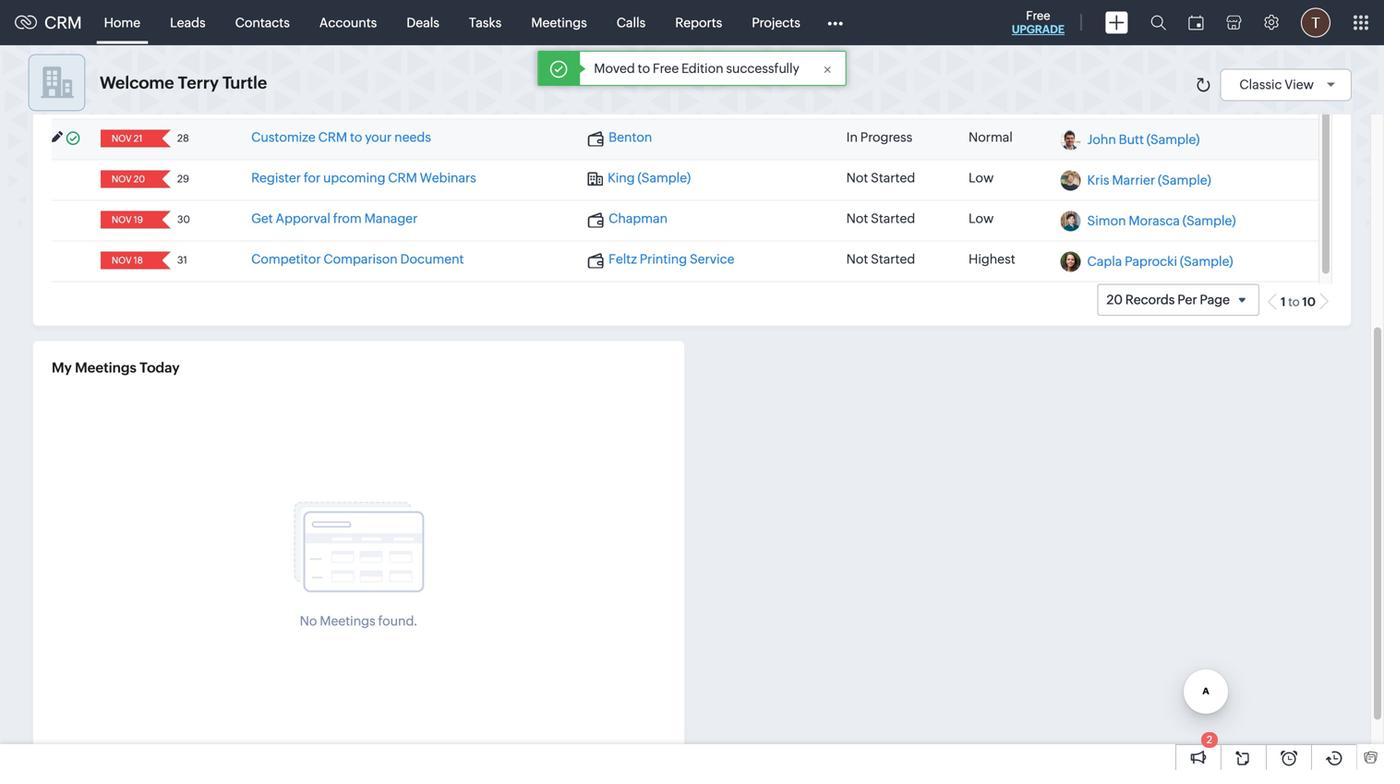 Task type: vqa. For each thing, say whether or not it's contained in the screenshot.
the middle Not
yes



Task type: describe. For each thing, give the bounding box(es) containing it.
deals
[[407, 15, 440, 30]]

john butt (sample) link
[[1088, 132, 1201, 147]]

morasca
[[1129, 213, 1181, 228]]

simon morasca (sample) link
[[1088, 213, 1237, 228]]

home link
[[89, 0, 155, 45]]

29
[[177, 173, 189, 185]]

1 horizontal spatial crm
[[318, 130, 348, 145]]

found.
[[378, 614, 418, 629]]

low for kris marrier (sample)
[[969, 171, 994, 185]]

deals link
[[392, 0, 454, 45]]

classic
[[1240, 77, 1283, 92]]

upgrade
[[1012, 23, 1065, 36]]

calendar image
[[1189, 15, 1205, 30]]

projects link
[[738, 0, 816, 45]]

get apporval from manager
[[251, 211, 418, 226]]

webinars
[[420, 171, 477, 185]]

no
[[300, 614, 317, 629]]

0 horizontal spatial to
[[350, 130, 363, 145]]

moved to free edition successfully
[[594, 61, 800, 76]]

leads
[[170, 15, 206, 30]]

kris
[[1088, 172, 1110, 187]]

my meetings today
[[52, 360, 180, 376]]

welcome
[[100, 73, 174, 92]]

profile element
[[1291, 0, 1342, 45]]

welcome terry turtle
[[100, 73, 267, 92]]

not started for (sample)
[[847, 171, 916, 185]]

tasks link
[[454, 0, 517, 45]]

to for 1
[[1289, 295, 1301, 309]]

search element
[[1140, 0, 1178, 45]]

butt
[[1120, 132, 1145, 147]]

1 to 10
[[1282, 295, 1317, 309]]

tasks
[[469, 15, 502, 30]]

2 vertical spatial crm
[[388, 171, 417, 185]]

document
[[401, 252, 464, 267]]

printing
[[640, 252, 688, 267]]

(sample) for john butt (sample)
[[1147, 132, 1201, 147]]

31
[[177, 255, 187, 266]]

accounts
[[320, 15, 377, 30]]

leads link
[[155, 0, 220, 45]]

marrier
[[1113, 172, 1156, 187]]

your
[[365, 130, 392, 145]]

king (sample)
[[608, 171, 691, 185]]

from
[[333, 211, 362, 226]]

simon morasca (sample)
[[1088, 213, 1237, 228]]

customize
[[251, 130, 316, 145]]

1
[[1282, 295, 1287, 309]]

king
[[608, 171, 635, 185]]

customize crm to your needs link
[[251, 130, 431, 145]]

feltz printing service
[[609, 252, 735, 267]]

reports
[[676, 15, 723, 30]]

contacts link
[[220, 0, 305, 45]]

crm link
[[15, 13, 82, 32]]

competitor comparison document
[[251, 252, 464, 267]]

king (sample) link
[[588, 171, 691, 187]]

manager
[[365, 211, 418, 226]]

chapman
[[609, 211, 668, 226]]

comparison
[[324, 252, 398, 267]]

simon
[[1088, 213, 1127, 228]]

free inside free upgrade
[[1027, 9, 1051, 23]]

Other Modules field
[[816, 8, 855, 37]]

calls link
[[602, 0, 661, 45]]

search image
[[1151, 15, 1167, 30]]

projects
[[752, 15, 801, 30]]

normal
[[969, 130, 1013, 145]]

0 horizontal spatial crm
[[44, 13, 82, 32]]

calls
[[617, 15, 646, 30]]

highest
[[969, 252, 1016, 267]]



Task type: locate. For each thing, give the bounding box(es) containing it.
low down normal
[[969, 171, 994, 185]]

2 horizontal spatial to
[[1289, 295, 1301, 309]]

0 vertical spatial low
[[969, 171, 994, 185]]

crm up for
[[318, 130, 348, 145]]

capla paprocki (sample)
[[1088, 254, 1234, 269]]

customize crm to your needs
[[251, 130, 431, 145]]

1 vertical spatial meetings
[[75, 360, 137, 376]]

(sample) right the morasca
[[1183, 213, 1237, 228]]

0 vertical spatial not started
[[847, 171, 916, 185]]

capla
[[1088, 254, 1123, 269]]

meetings right no
[[320, 614, 376, 629]]

no meetings found.
[[300, 614, 418, 629]]

(sample) for capla paprocki (sample)
[[1181, 254, 1234, 269]]

in
[[847, 130, 858, 145]]

free up upgrade
[[1027, 9, 1051, 23]]

home
[[104, 15, 141, 30]]

contacts
[[235, 15, 290, 30]]

to for moved
[[638, 61, 651, 76]]

john butt (sample)
[[1088, 132, 1201, 147]]

crm
[[44, 13, 82, 32], [318, 130, 348, 145], [388, 171, 417, 185]]

low for simon morasca (sample)
[[969, 211, 994, 226]]

2 low from the top
[[969, 211, 994, 226]]

1 started from the top
[[871, 171, 916, 185]]

kris marrier (sample)
[[1088, 172, 1212, 187]]

not started
[[847, 171, 916, 185], [847, 211, 916, 226], [847, 252, 916, 267]]

2 horizontal spatial crm
[[388, 171, 417, 185]]

upcoming
[[323, 171, 386, 185]]

crm down needs
[[388, 171, 417, 185]]

register
[[251, 171, 301, 185]]

2 started from the top
[[871, 211, 916, 226]]

feltz printing service link
[[588, 252, 735, 268]]

2 vertical spatial not started
[[847, 252, 916, 267]]

1 vertical spatial crm
[[318, 130, 348, 145]]

service
[[690, 252, 735, 267]]

30
[[177, 214, 190, 226]]

edition
[[682, 61, 724, 76]]

2 not from the top
[[847, 211, 869, 226]]

1 not from the top
[[847, 171, 869, 185]]

capla paprocki (sample) link
[[1088, 254, 1234, 269]]

None field
[[106, 130, 150, 148], [106, 171, 150, 188], [106, 211, 150, 229], [106, 252, 150, 270], [106, 130, 150, 148], [106, 171, 150, 188], [106, 211, 150, 229], [106, 252, 150, 270]]

for
[[304, 171, 321, 185]]

2 vertical spatial not
[[847, 252, 869, 267]]

(sample) for kris marrier (sample)
[[1159, 172, 1212, 187]]

accounts link
[[305, 0, 392, 45]]

started for printing
[[871, 252, 916, 267]]

2 vertical spatial to
[[1289, 295, 1301, 309]]

low
[[969, 171, 994, 185], [969, 211, 994, 226]]

my
[[52, 360, 72, 376]]

register for upcoming crm webinars
[[251, 171, 477, 185]]

1 vertical spatial not
[[847, 211, 869, 226]]

(sample) for simon morasca (sample)
[[1183, 213, 1237, 228]]

(sample) right butt
[[1147, 132, 1201, 147]]

create menu image
[[1106, 12, 1129, 34]]

started for (sample)
[[871, 171, 916, 185]]

(sample) right king
[[638, 171, 691, 185]]

not for printing
[[847, 252, 869, 267]]

meetings for my meetings today
[[75, 360, 137, 376]]

classic view link
[[1240, 77, 1342, 92]]

kris marrier (sample) link
[[1088, 172, 1212, 187]]

classic view
[[1240, 77, 1315, 92]]

to left your
[[350, 130, 363, 145]]

create menu element
[[1095, 0, 1140, 45]]

apporval
[[276, 211, 331, 226]]

today
[[140, 360, 180, 376]]

0 vertical spatial meetings
[[532, 15, 587, 30]]

1 horizontal spatial free
[[1027, 9, 1051, 23]]

started
[[871, 171, 916, 185], [871, 211, 916, 226], [871, 252, 916, 267]]

not started for printing
[[847, 252, 916, 267]]

1 vertical spatial free
[[653, 61, 679, 76]]

in progress
[[847, 130, 913, 145]]

10
[[1303, 295, 1317, 309]]

(sample) up simon morasca (sample) link
[[1159, 172, 1212, 187]]

0 horizontal spatial meetings
[[75, 360, 137, 376]]

get
[[251, 211, 273, 226]]

0 vertical spatial free
[[1027, 9, 1051, 23]]

3 not started from the top
[[847, 252, 916, 267]]

not for (sample)
[[847, 171, 869, 185]]

0 vertical spatial not
[[847, 171, 869, 185]]

reports link
[[661, 0, 738, 45]]

to right moved
[[638, 61, 651, 76]]

free upgrade
[[1012, 9, 1065, 36]]

progress
[[861, 130, 913, 145]]

profile image
[[1302, 8, 1331, 37]]

1 horizontal spatial to
[[638, 61, 651, 76]]

view
[[1285, 77, 1315, 92]]

moved
[[594, 61, 635, 76]]

0 horizontal spatial free
[[653, 61, 679, 76]]

meetings right my
[[75, 360, 137, 376]]

not
[[847, 171, 869, 185], [847, 211, 869, 226], [847, 252, 869, 267]]

1 vertical spatial low
[[969, 211, 994, 226]]

chapman link
[[588, 211, 668, 228]]

2 horizontal spatial meetings
[[532, 15, 587, 30]]

turtle
[[223, 73, 267, 92]]

3 not from the top
[[847, 252, 869, 267]]

free left "edition"
[[653, 61, 679, 76]]

28
[[177, 133, 189, 144]]

feltz
[[609, 252, 637, 267]]

terry
[[178, 73, 219, 92]]

1 vertical spatial not started
[[847, 211, 916, 226]]

to
[[638, 61, 651, 76], [350, 130, 363, 145], [1289, 295, 1301, 309]]

0 vertical spatial started
[[871, 171, 916, 185]]

competitor
[[251, 252, 321, 267]]

1 horizontal spatial meetings
[[320, 614, 376, 629]]

(sample) right paprocki
[[1181, 254, 1234, 269]]

1 low from the top
[[969, 171, 994, 185]]

benton link
[[588, 130, 653, 146]]

to right 1 on the top of the page
[[1289, 295, 1301, 309]]

low up highest
[[969, 211, 994, 226]]

2 not started from the top
[[847, 211, 916, 226]]

0 vertical spatial to
[[638, 61, 651, 76]]

meetings link
[[517, 0, 602, 45]]

paprocki
[[1126, 254, 1178, 269]]

2 vertical spatial started
[[871, 252, 916, 267]]

successfully
[[727, 61, 800, 76]]

meetings for no meetings found.
[[320, 614, 376, 629]]

get apporval from manager link
[[251, 211, 418, 226]]

meetings left calls
[[532, 15, 587, 30]]

john
[[1088, 132, 1117, 147]]

1 not started from the top
[[847, 171, 916, 185]]

needs
[[395, 130, 431, 145]]

1 vertical spatial to
[[350, 130, 363, 145]]

3 started from the top
[[871, 252, 916, 267]]

1 vertical spatial started
[[871, 211, 916, 226]]

(sample)
[[1147, 132, 1201, 147], [638, 171, 691, 185], [1159, 172, 1212, 187], [1183, 213, 1237, 228], [1181, 254, 1234, 269]]

2
[[1208, 735, 1213, 746]]

2 vertical spatial meetings
[[320, 614, 376, 629]]

benton
[[609, 130, 653, 145]]

competitor comparison document link
[[251, 252, 464, 267]]

0 vertical spatial crm
[[44, 13, 82, 32]]

crm left home on the top left of the page
[[44, 13, 82, 32]]

meetings
[[532, 15, 587, 30], [75, 360, 137, 376], [320, 614, 376, 629]]

register for upcoming crm webinars link
[[251, 171, 477, 185]]



